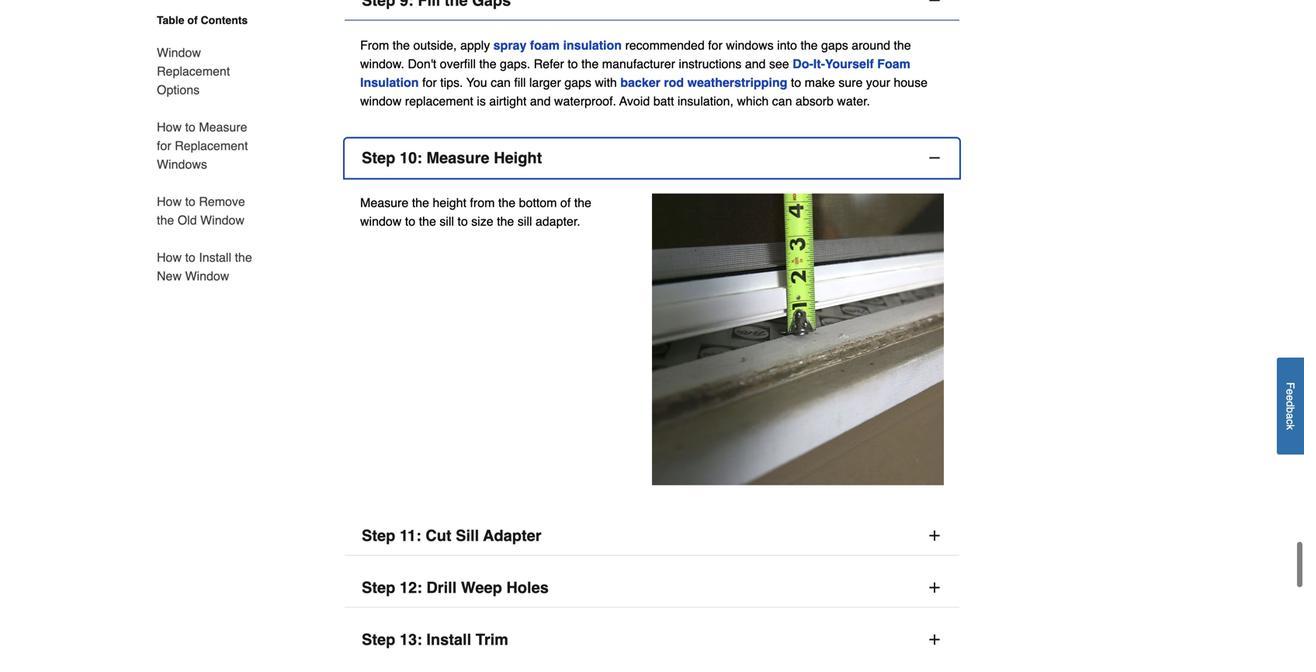 Task type: describe. For each thing, give the bounding box(es) containing it.
a measuring tape on a window. image
[[652, 189, 944, 481]]

outside,
[[413, 33, 457, 48]]

step 13: install trim button
[[345, 616, 960, 656]]

to inside to make sure your house window replacement is airtight and waterproof. avoid batt insulation, which can absorb water.
[[791, 71, 802, 85]]

rod
[[664, 71, 684, 85]]

height
[[494, 144, 542, 162]]

trim
[[476, 626, 509, 644]]

remove
[[199, 195, 245, 209]]

plus image for step 13: install trim
[[927, 628, 943, 643]]

the inside how to remove the old window
[[157, 213, 174, 228]]

d
[[1285, 401, 1297, 408]]

how for how to install the new window
[[157, 250, 182, 265]]

tips.
[[440, 71, 463, 85]]

insulation,
[[678, 89, 734, 104]]

13:
[[400, 626, 422, 644]]

recommended
[[625, 33, 705, 48]]

install for trim
[[427, 626, 471, 644]]

to inside how to install the new window
[[185, 250, 196, 265]]

how to remove the old window
[[157, 195, 245, 228]]

for inside recommended for windows into the gaps around the window. don't overfill the gaps. refer to the manufacturer instructions and see
[[708, 33, 723, 48]]

how to install the new window
[[157, 250, 252, 283]]

from
[[360, 33, 389, 48]]

measure for 10:
[[427, 144, 490, 162]]

adapter
[[483, 522, 542, 540]]

f e e d b a c k button
[[1277, 358, 1305, 455]]

fill
[[514, 71, 526, 85]]

replacement inside how to measure for replacement windows
[[175, 139, 248, 153]]

10:
[[400, 144, 422, 162]]

window replacement options link
[[157, 34, 255, 109]]

larger
[[529, 71, 561, 85]]

overfill
[[440, 52, 476, 66]]

how to measure for replacement windows link
[[157, 109, 255, 183]]

foam
[[878, 52, 911, 66]]

from the outside, apply spray foam insulation
[[360, 33, 622, 48]]

step 12: drill weep holes button
[[345, 564, 960, 604]]

which
[[737, 89, 769, 104]]

options
[[157, 83, 200, 97]]

12:
[[400, 574, 422, 592]]

gaps.
[[500, 52, 531, 66]]

foam
[[530, 33, 560, 48]]

avoid
[[620, 89, 650, 104]]

around
[[852, 33, 891, 48]]

measure for to
[[199, 120, 247, 134]]

spray
[[494, 33, 527, 48]]

to inside how to remove the old window
[[185, 195, 196, 209]]

f
[[1285, 383, 1297, 389]]

with
[[595, 71, 617, 85]]

sure
[[839, 71, 863, 85]]

window.
[[360, 52, 405, 66]]

from
[[470, 191, 495, 205]]

contents
[[201, 14, 248, 26]]

to make sure your house window replacement is airtight and waterproof. avoid batt insulation, which can absorb water.
[[360, 71, 928, 104]]

table of contents
[[157, 14, 248, 26]]

step for step 10: measure height
[[362, 144, 396, 162]]

how to remove the old window link
[[157, 183, 255, 239]]

window replacement options
[[157, 45, 230, 97]]

make
[[805, 71, 835, 85]]

measure the height from the bottom of the window to the sill to size the sill adapter.
[[360, 191, 592, 224]]

measure inside measure the height from the bottom of the window to the sill to size the sill adapter.
[[360, 191, 409, 205]]

step 10: measure height
[[362, 144, 542, 162]]

refer
[[534, 52, 564, 66]]

for inside how to measure for replacement windows
[[157, 139, 171, 153]]

step 13: install trim
[[362, 626, 509, 644]]

f e e d b a c k
[[1285, 383, 1297, 431]]

how to install the new window link
[[157, 239, 255, 286]]

step 12: drill weep holes
[[362, 574, 549, 592]]

see
[[769, 52, 789, 66]]

your
[[866, 71, 891, 85]]

yourself
[[825, 52, 874, 66]]

cut
[[426, 522, 452, 540]]

minus image inside step 10: measure height button
[[927, 146, 943, 161]]

spray foam insulation link
[[494, 33, 622, 48]]

height
[[433, 191, 467, 205]]

weatherstripping
[[688, 71, 788, 85]]

step for step 11: cut sill adapter
[[362, 522, 396, 540]]

how for how to measure for replacement windows
[[157, 120, 182, 134]]

0 horizontal spatial gaps
[[565, 71, 592, 85]]

do-it-yourself foam insulation link
[[360, 52, 911, 85]]

into
[[777, 33, 797, 48]]

1 e from the top
[[1285, 389, 1297, 395]]

weep
[[461, 574, 502, 592]]

manufacturer
[[602, 52, 676, 66]]

waterproof.
[[554, 89, 617, 104]]

airtight
[[489, 89, 527, 104]]

don't
[[408, 52, 437, 66]]

window for install
[[185, 269, 229, 283]]

replacement
[[405, 89, 474, 104]]

to inside how to measure for replacement windows
[[185, 120, 196, 134]]

of inside measure the height from the bottom of the window to the sill to size the sill adapter.
[[561, 191, 571, 205]]



Task type: vqa. For each thing, say whether or not it's contained in the screenshot.
Measure related to 10:
yes



Task type: locate. For each thing, give the bounding box(es) containing it.
b
[[1285, 408, 1297, 414]]

4 step from the top
[[362, 626, 396, 644]]

2 step from the top
[[362, 522, 396, 540]]

window right new
[[185, 269, 229, 283]]

1 vertical spatial of
[[561, 191, 571, 205]]

2 vertical spatial window
[[185, 269, 229, 283]]

replacement inside the window replacement options link
[[157, 64, 230, 78]]

2 horizontal spatial for
[[708, 33, 723, 48]]

step inside button
[[362, 522, 396, 540]]

do-it-yourself foam insulation
[[360, 52, 911, 85]]

window inside how to remove the old window
[[200, 213, 245, 228]]

replacement up windows
[[175, 139, 248, 153]]

0 vertical spatial window
[[157, 45, 201, 60]]

windows
[[157, 157, 207, 172]]

1 vertical spatial measure
[[427, 144, 490, 162]]

measure up height
[[427, 144, 490, 162]]

step left the "12:"
[[362, 574, 396, 592]]

0 horizontal spatial can
[[491, 71, 511, 85]]

and down windows
[[745, 52, 766, 66]]

can inside to make sure your house window replacement is airtight and waterproof. avoid batt insulation, which can absorb water.
[[772, 89, 792, 104]]

batt
[[654, 89, 674, 104]]

of right table
[[187, 14, 198, 26]]

0 vertical spatial install
[[199, 250, 231, 265]]

2 minus image from the top
[[927, 146, 943, 161]]

for up instructions
[[708, 33, 723, 48]]

0 horizontal spatial and
[[530, 89, 551, 104]]

and
[[745, 52, 766, 66], [530, 89, 551, 104]]

1 horizontal spatial can
[[772, 89, 792, 104]]

a
[[1285, 414, 1297, 420]]

1 horizontal spatial sill
[[518, 210, 532, 224]]

1 vertical spatial install
[[427, 626, 471, 644]]

2 sill from the left
[[518, 210, 532, 224]]

install inside how to install the new window
[[199, 250, 231, 265]]

1 sill from the left
[[440, 210, 454, 224]]

table
[[157, 14, 184, 26]]

step for step 13: install trim
[[362, 626, 396, 644]]

it-
[[814, 52, 825, 66]]

0 vertical spatial and
[[745, 52, 766, 66]]

0 horizontal spatial install
[[199, 250, 231, 265]]

window down 10:
[[360, 210, 402, 224]]

window inside how to install the new window
[[185, 269, 229, 283]]

install right 13:
[[427, 626, 471, 644]]

the
[[393, 33, 410, 48], [801, 33, 818, 48], [894, 33, 911, 48], [479, 52, 497, 66], [582, 52, 599, 66], [412, 191, 429, 205], [498, 191, 516, 205], [574, 191, 592, 205], [419, 210, 436, 224], [497, 210, 514, 224], [157, 213, 174, 228], [235, 250, 252, 265]]

instructions
[[679, 52, 742, 66]]

backer rod weatherstripping link
[[621, 71, 788, 85]]

minus image
[[927, 0, 943, 3], [927, 146, 943, 161]]

0 horizontal spatial measure
[[199, 120, 247, 134]]

step left 10:
[[362, 144, 396, 162]]

0 vertical spatial measure
[[199, 120, 247, 134]]

measure
[[199, 120, 247, 134], [427, 144, 490, 162], [360, 191, 409, 205]]

2 how from the top
[[157, 195, 182, 209]]

1 window from the top
[[360, 89, 402, 104]]

2 vertical spatial for
[[157, 139, 171, 153]]

2 horizontal spatial measure
[[427, 144, 490, 162]]

step inside "button"
[[362, 574, 396, 592]]

0 horizontal spatial of
[[187, 14, 198, 26]]

0 vertical spatial minus image
[[927, 0, 943, 3]]

can right which
[[772, 89, 792, 104]]

step 10: measure height button
[[345, 134, 960, 173]]

gaps inside recommended for windows into the gaps around the window. don't overfill the gaps. refer to the manufacturer instructions and see
[[822, 33, 849, 48]]

window down insulation
[[360, 89, 402, 104]]

water.
[[837, 89, 870, 104]]

measure inside button
[[427, 144, 490, 162]]

0 horizontal spatial for
[[157, 139, 171, 153]]

bottom
[[519, 191, 557, 205]]

1 vertical spatial window
[[360, 210, 402, 224]]

to down 10:
[[405, 210, 416, 224]]

1 horizontal spatial gaps
[[822, 33, 849, 48]]

1 vertical spatial can
[[772, 89, 792, 104]]

gaps up waterproof.
[[565, 71, 592, 85]]

adapter.
[[536, 210, 581, 224]]

to up old
[[185, 195, 196, 209]]

step
[[362, 144, 396, 162], [362, 522, 396, 540], [362, 574, 396, 592], [362, 626, 396, 644]]

measure down 10:
[[360, 191, 409, 205]]

1 horizontal spatial measure
[[360, 191, 409, 205]]

0 vertical spatial window
[[360, 89, 402, 104]]

0 vertical spatial of
[[187, 14, 198, 26]]

sill down bottom
[[518, 210, 532, 224]]

house
[[894, 71, 928, 85]]

new
[[157, 269, 182, 283]]

2 e from the top
[[1285, 395, 1297, 401]]

windows
[[726, 33, 774, 48]]

install
[[199, 250, 231, 265], [427, 626, 471, 644]]

1 plus image from the top
[[927, 524, 943, 539]]

measure up windows
[[199, 120, 247, 134]]

0 vertical spatial replacement
[[157, 64, 230, 78]]

how up new
[[157, 250, 182, 265]]

can
[[491, 71, 511, 85], [772, 89, 792, 104]]

1 vertical spatial replacement
[[175, 139, 248, 153]]

1 how from the top
[[157, 120, 182, 134]]

how down options
[[157, 120, 182, 134]]

0 horizontal spatial sill
[[440, 210, 454, 224]]

size
[[471, 210, 494, 224]]

can left fill
[[491, 71, 511, 85]]

plus image
[[927, 524, 943, 539], [927, 628, 943, 643]]

window
[[157, 45, 201, 60], [200, 213, 245, 228], [185, 269, 229, 283]]

plus image inside step 13: install trim button
[[927, 628, 943, 643]]

e up b
[[1285, 395, 1297, 401]]

3 step from the top
[[362, 574, 396, 592]]

how for how to remove the old window
[[157, 195, 182, 209]]

sill
[[456, 522, 479, 540]]

how inside how to install the new window
[[157, 250, 182, 265]]

absorb
[[796, 89, 834, 104]]

apply
[[460, 33, 490, 48]]

to down old
[[185, 250, 196, 265]]

you
[[467, 71, 487, 85]]

1 vertical spatial plus image
[[927, 628, 943, 643]]

step 11: cut sill adapter
[[362, 522, 542, 540]]

to down do-
[[791, 71, 802, 85]]

for tips. you can fill larger gaps with backer rod weatherstripping
[[419, 71, 788, 85]]

1 horizontal spatial for
[[422, 71, 437, 85]]

and inside to make sure your house window replacement is airtight and waterproof. avoid batt insulation, which can absorb water.
[[530, 89, 551, 104]]

replacement
[[157, 64, 230, 78], [175, 139, 248, 153]]

e up d
[[1285, 389, 1297, 395]]

how inside how to measure for replacement windows
[[157, 120, 182, 134]]

0 vertical spatial can
[[491, 71, 511, 85]]

gaps
[[822, 33, 849, 48], [565, 71, 592, 85]]

for up windows
[[157, 139, 171, 153]]

1 step from the top
[[362, 144, 396, 162]]

to inside recommended for windows into the gaps around the window. don't overfill the gaps. refer to the manufacturer instructions and see
[[568, 52, 578, 66]]

2 vertical spatial measure
[[360, 191, 409, 205]]

step left the "11:" in the left bottom of the page
[[362, 522, 396, 540]]

1 horizontal spatial install
[[427, 626, 471, 644]]

0 vertical spatial gaps
[[822, 33, 849, 48]]

to right refer
[[568, 52, 578, 66]]

recommended for windows into the gaps around the window. don't overfill the gaps. refer to the manufacturer instructions and see
[[360, 33, 911, 66]]

of up adapter. at the top left
[[561, 191, 571, 205]]

step 11: cut sill adapter button
[[345, 512, 960, 552]]

11:
[[400, 522, 421, 540]]

window inside the window replacement options
[[157, 45, 201, 60]]

the inside how to install the new window
[[235, 250, 252, 265]]

1 horizontal spatial and
[[745, 52, 766, 66]]

plus image for step 11: cut sill adapter
[[927, 524, 943, 539]]

how inside how to remove the old window
[[157, 195, 182, 209]]

replacement up options
[[157, 64, 230, 78]]

3 how from the top
[[157, 250, 182, 265]]

install inside button
[[427, 626, 471, 644]]

old
[[178, 213, 197, 228]]

drill
[[427, 574, 457, 592]]

table of contents element
[[138, 12, 255, 286]]

1 vertical spatial and
[[530, 89, 551, 104]]

and inside recommended for windows into the gaps around the window. don't overfill the gaps. refer to the manufacturer instructions and see
[[745, 52, 766, 66]]

install for the
[[199, 250, 231, 265]]

measure inside how to measure for replacement windows
[[199, 120, 247, 134]]

gaps up yourself
[[822, 33, 849, 48]]

window inside measure the height from the bottom of the window to the sill to size the sill adapter.
[[360, 210, 402, 224]]

is
[[477, 89, 486, 104]]

do-
[[793, 52, 814, 66]]

1 vertical spatial minus image
[[927, 146, 943, 161]]

0 vertical spatial how
[[157, 120, 182, 134]]

insulation
[[563, 33, 622, 48]]

1 vertical spatial how
[[157, 195, 182, 209]]

install down how to remove the old window link
[[199, 250, 231, 265]]

2 window from the top
[[360, 210, 402, 224]]

backer
[[621, 71, 661, 85]]

step left 13:
[[362, 626, 396, 644]]

step for step 12: drill weep holes
[[362, 574, 396, 592]]

1 vertical spatial for
[[422, 71, 437, 85]]

0 vertical spatial plus image
[[927, 524, 943, 539]]

1 vertical spatial gaps
[[565, 71, 592, 85]]

how to measure for replacement windows
[[157, 120, 248, 172]]

window inside to make sure your house window replacement is airtight and waterproof. avoid batt insulation, which can absorb water.
[[360, 89, 402, 104]]

to left size
[[458, 210, 468, 224]]

to up windows
[[185, 120, 196, 134]]

window for remove
[[200, 213, 245, 228]]

window down table
[[157, 45, 201, 60]]

how up old
[[157, 195, 182, 209]]

k
[[1285, 425, 1297, 431]]

sill
[[440, 210, 454, 224], [518, 210, 532, 224]]

2 vertical spatial how
[[157, 250, 182, 265]]

plus image inside step 11: cut sill adapter button
[[927, 524, 943, 539]]

plus image down plus icon
[[927, 628, 943, 643]]

and down larger
[[530, 89, 551, 104]]

holes
[[507, 574, 549, 592]]

0 vertical spatial for
[[708, 33, 723, 48]]

for down don't at the left of page
[[422, 71, 437, 85]]

c
[[1285, 420, 1297, 425]]

1 horizontal spatial of
[[561, 191, 571, 205]]

insulation
[[360, 71, 419, 85]]

2 plus image from the top
[[927, 628, 943, 643]]

sill down height
[[440, 210, 454, 224]]

plus image up plus icon
[[927, 524, 943, 539]]

plus image
[[927, 576, 943, 591]]

1 minus image from the top
[[927, 0, 943, 3]]

window down "remove"
[[200, 213, 245, 228]]

1 vertical spatial window
[[200, 213, 245, 228]]

to
[[568, 52, 578, 66], [791, 71, 802, 85], [185, 120, 196, 134], [185, 195, 196, 209], [405, 210, 416, 224], [458, 210, 468, 224], [185, 250, 196, 265]]



